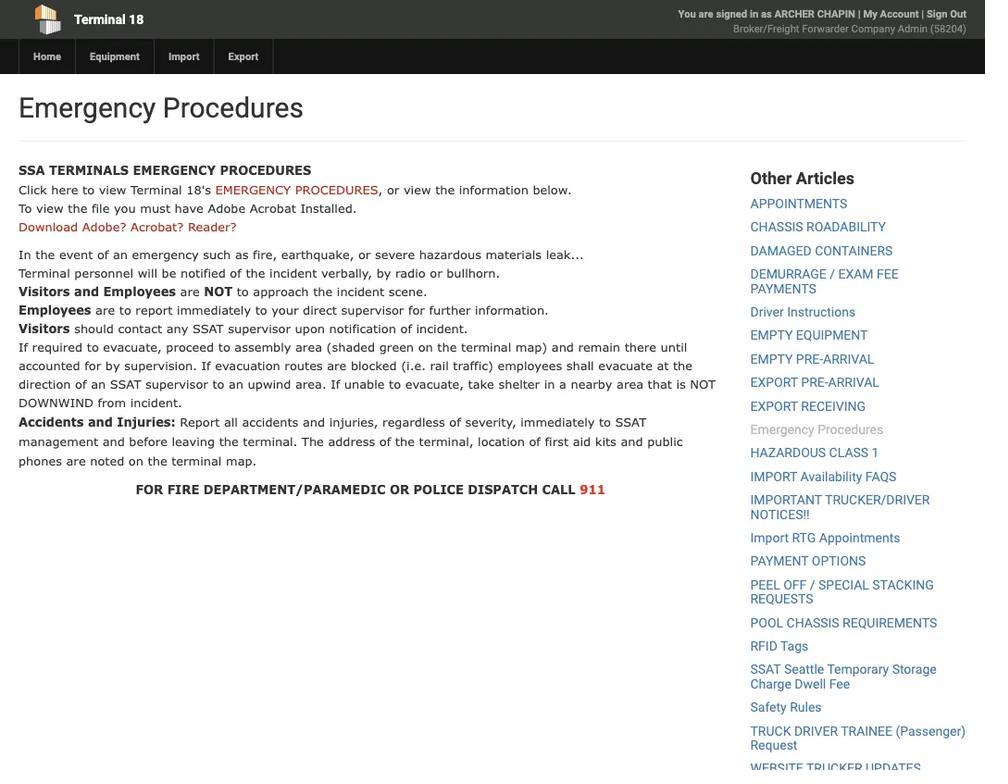 Task type: locate. For each thing, give the bounding box(es) containing it.
must
[[140, 200, 170, 215]]

1 vertical spatial as
[[235, 247, 249, 261]]

are inside report all accidents and injuries, regardless of severity, immediately to ssat management and before leaving the terminal. the address of the terminal, location of first aid kits and public phones are noted on the terminal map.
[[66, 453, 86, 468]]

1 horizontal spatial supervisor
[[228, 321, 291, 335]]

0 vertical spatial evacuate,
[[103, 339, 162, 354]]

1 vertical spatial procedures
[[818, 422, 883, 437]]

of up green at the left
[[400, 321, 412, 335]]

ssa
[[19, 162, 45, 177]]

emergency procedures link
[[215, 182, 378, 197]]

/ right off
[[810, 577, 815, 593]]

to down evacuation
[[212, 376, 224, 391]]

of up personnel
[[97, 247, 109, 261]]

ssat up kits
[[615, 414, 646, 429]]

off
[[783, 577, 807, 593]]

terminal inside ssa terminals emergency procedures click here to view terminal 18's emergency procedures , or view the information below. to view the file you must have adobe acrobat installed. download adobe? acrobat? reader?
[[130, 182, 182, 196]]

ssat
[[193, 321, 224, 335], [110, 376, 141, 391], [615, 414, 646, 429], [750, 662, 781, 677]]

is
[[676, 376, 686, 391]]

to inside ssa terminals emergency procedures click here to view terminal 18's emergency procedures , or view the information below. to view the file you must have adobe acrobat installed. download adobe? acrobat? reader?
[[82, 182, 95, 196]]

are down (shaded
[[327, 358, 347, 372]]

1 horizontal spatial if
[[201, 358, 211, 372]]

0 horizontal spatial incident
[[269, 265, 317, 280]]

request
[[750, 738, 798, 753]]

1 horizontal spatial on
[[418, 339, 433, 354]]

0 vertical spatial procedures
[[163, 91, 304, 124]]

of down such
[[230, 265, 241, 280]]

for down the scene. at the top left
[[408, 302, 425, 317]]

to down terminals
[[82, 182, 95, 196]]

before
[[129, 434, 168, 448]]

as left fire,
[[235, 247, 249, 261]]

aid
[[573, 434, 591, 448]]

acrobat?
[[131, 219, 184, 233]]

0 horizontal spatial |
[[858, 8, 861, 20]]

0 vertical spatial terminal
[[461, 339, 511, 354]]

supervisor down supervision.
[[145, 376, 208, 391]]

terminals
[[49, 162, 129, 177]]

1 horizontal spatial by
[[376, 265, 391, 280]]

1 vertical spatial incident
[[337, 284, 384, 298]]

incident down verbally,
[[337, 284, 384, 298]]

visitors up required
[[19, 321, 70, 335]]

1 horizontal spatial incident
[[337, 284, 384, 298]]

area down evacuate
[[617, 376, 643, 391]]

0 vertical spatial empty
[[750, 328, 793, 343]]

for down should
[[84, 358, 101, 372]]

incident. up injuries:
[[130, 395, 182, 409]]

and up the
[[303, 414, 325, 429]]

in left a on the right of page
[[544, 376, 555, 391]]

view right ,
[[404, 182, 431, 196]]

not down 'notified'
[[204, 284, 233, 298]]

evacuation
[[215, 358, 280, 372]]

installed.
[[300, 200, 357, 215]]

chassis up tags
[[787, 615, 839, 630]]

arrival up receiving
[[828, 375, 879, 390]]

pre- down empty equipment link
[[796, 351, 823, 367]]

1 vertical spatial terminal
[[171, 453, 222, 468]]

all
[[224, 414, 238, 429]]

1 vertical spatial empty
[[750, 351, 793, 367]]

equipment
[[90, 50, 140, 62]]

immediately inside report all accidents and injuries, regardless of severity, immediately to ssat management and before leaving the terminal. the address of the terminal, location of first aid kits and public phones are noted on the terminal map.
[[520, 414, 595, 429]]

1 horizontal spatial immediately
[[520, 414, 595, 429]]

0 horizontal spatial or
[[358, 247, 371, 261]]

terminal 18 link
[[19, 0, 397, 39]]

0 horizontal spatial for
[[84, 358, 101, 372]]

1 horizontal spatial /
[[830, 267, 835, 282]]

driver
[[794, 723, 838, 739]]

0 horizontal spatial terminal
[[171, 453, 222, 468]]

demurrage
[[750, 267, 827, 282]]

terminal left 18
[[74, 12, 126, 27]]

terminal inside report all accidents and injuries, regardless of severity, immediately to ssat management and before leaving the terminal. the address of the terminal, location of first aid kits and public phones are noted on the terminal map.
[[171, 453, 222, 468]]

1 horizontal spatial terminal
[[74, 12, 126, 27]]

home
[[33, 50, 61, 62]]

and right kits
[[621, 434, 643, 448]]

0 vertical spatial if
[[19, 339, 28, 354]]

1 export from the top
[[750, 375, 798, 390]]

0 horizontal spatial terminal
[[19, 265, 70, 280]]

immediately up first
[[520, 414, 595, 429]]

in
[[19, 247, 31, 261]]

1 horizontal spatial incident.
[[416, 321, 468, 335]]

1 horizontal spatial employees
[[103, 284, 176, 298]]

and up noted
[[102, 434, 125, 448]]

nearby
[[571, 376, 612, 391]]

on up (i.e.
[[418, 339, 433, 354]]

0 vertical spatial or
[[387, 182, 399, 196]]

terminal up the traffic)
[[461, 339, 511, 354]]

if right area.
[[331, 376, 340, 391]]

charge
[[750, 676, 791, 692]]

other articles appointments chassis roadability damaged containers demurrage / exam fee payments driver instructions empty equipment empty pre-arrival export pre-arrival export receiving emergency procedures hazardous class 1 import availability faqs important trucker/driver notices!! import rtg appointments payment options peel off / special stacking requests pool chassis requirements rfid tags ssat seattle temporary storage charge dwell fee safety rules truck driver trainee (passenger) request
[[750, 168, 966, 753]]

noted
[[90, 453, 124, 468]]

employees down will
[[103, 284, 176, 298]]

2 horizontal spatial terminal
[[130, 182, 182, 196]]

0 vertical spatial export
[[750, 375, 798, 390]]

the down here
[[68, 200, 87, 215]]

1 vertical spatial by
[[105, 358, 120, 372]]

to inside report all accidents and injuries, regardless of severity, immediately to ssat management and before leaving the terminal. the address of the terminal, location of first aid kits and public phones are noted on the terminal map.
[[599, 414, 611, 429]]

the down the before
[[148, 453, 167, 468]]

emergency up acrobat
[[215, 182, 291, 196]]

1 vertical spatial immediately
[[520, 414, 595, 429]]

1 vertical spatial in
[[544, 376, 555, 391]]

a
[[559, 376, 567, 391]]

0 horizontal spatial employees
[[19, 302, 91, 317]]

call
[[542, 482, 576, 496]]

0 horizontal spatial /
[[810, 577, 815, 593]]

arrival down equipment
[[823, 351, 874, 367]]

911
[[580, 482, 605, 496]]

0 vertical spatial procedures
[[220, 162, 311, 177]]

are inside you are signed in as archer chapin | my account | sign out broker/freight forwarder company admin (58204)
[[699, 8, 713, 20]]

injuries:
[[117, 414, 176, 429]]

rules
[[790, 700, 822, 715]]

export link
[[214, 39, 273, 74]]

supervisor
[[341, 302, 404, 317], [228, 321, 291, 335], [145, 376, 208, 391]]

regardless
[[382, 414, 445, 429]]

by
[[376, 265, 391, 280], [105, 358, 120, 372]]

1 | from the left
[[858, 8, 861, 20]]

empty down empty equipment link
[[750, 351, 793, 367]]

or up verbally,
[[358, 247, 371, 261]]

in up broker/freight
[[750, 8, 758, 20]]

immediately down 'notified'
[[177, 302, 251, 317]]

driver instructions link
[[750, 304, 856, 320]]

employees
[[498, 358, 562, 372]]

emergency down equipment link
[[19, 91, 156, 124]]

on down the before
[[129, 453, 143, 468]]

0 vertical spatial as
[[761, 8, 772, 20]]

1 vertical spatial emergency
[[750, 422, 814, 437]]

1 vertical spatial not
[[690, 376, 716, 391]]

employees up required
[[19, 302, 91, 317]]

remain
[[578, 339, 620, 354]]

by down severe
[[376, 265, 391, 280]]

emergency up hazardous at right bottom
[[750, 422, 814, 437]]

0 vertical spatial area
[[295, 339, 322, 354]]

to down blocked
[[389, 376, 401, 391]]

on inside in the event of an emergency such as fire, earthquake, or severe hazardous materials leak... terminal personnel will be notified of the incident verbally, by radio or bullhorn. visitors and employees are not to approach the incident scene. employees are to report immediately to your direct supervisor for further information. visitors should contact any ssat supervisor upon notification of incident. if required to evacuate, proceed to assembly area (shaded green on the terminal map) and remain there until accounted for by supervision. if evacuation routes are blocked (i.e. rail traffic) employees shall evacuate at the direction of an ssat supervisor to an upwind area. if unable to evacuate, take shelter in a nearby area that is not downwind from incident.
[[418, 339, 433, 354]]

| left sign
[[921, 8, 924, 20]]

chassis up damaged on the top right
[[750, 220, 803, 235]]

1 horizontal spatial evacuate,
[[405, 376, 464, 391]]

2 horizontal spatial or
[[430, 265, 442, 280]]

supervisor up assembly
[[228, 321, 291, 335]]

1 vertical spatial emergency
[[215, 182, 291, 196]]

import down terminal 18 link
[[168, 50, 200, 62]]

download
[[19, 219, 78, 233]]

or down hazardous
[[430, 265, 442, 280]]

/ left exam
[[830, 267, 835, 282]]

0 horizontal spatial by
[[105, 358, 120, 372]]

1 horizontal spatial |
[[921, 8, 924, 20]]

1 horizontal spatial emergency
[[750, 422, 814, 437]]

1 vertical spatial area
[[617, 376, 643, 391]]

terminal up must at the left of the page
[[130, 182, 182, 196]]

empty
[[750, 328, 793, 343], [750, 351, 793, 367]]

2 horizontal spatial supervisor
[[341, 302, 404, 317]]

availability
[[800, 469, 862, 484]]

emergency up 18's at left
[[133, 162, 216, 177]]

as up broker/freight
[[761, 8, 772, 20]]

1 vertical spatial pre-
[[801, 375, 828, 390]]

are down 'notified'
[[180, 284, 200, 298]]

1 vertical spatial incident.
[[130, 395, 182, 409]]

0 horizontal spatial immediately
[[177, 302, 251, 317]]

are right you
[[699, 8, 713, 20]]

not right the is
[[690, 376, 716, 391]]

police
[[413, 482, 464, 496]]

2 vertical spatial or
[[430, 265, 442, 280]]

accidents
[[19, 414, 84, 429]]

0 horizontal spatial incident.
[[130, 395, 182, 409]]

1 vertical spatial employees
[[19, 302, 91, 317]]

and down personnel
[[74, 284, 99, 298]]

you are signed in as archer chapin | my account | sign out broker/freight forwarder company admin (58204)
[[678, 8, 967, 35]]

ssat down rfid
[[750, 662, 781, 677]]

procedures up class
[[818, 422, 883, 437]]

0 horizontal spatial not
[[204, 284, 233, 298]]

of up downwind
[[75, 376, 87, 391]]

safety rules link
[[750, 700, 822, 715]]

scene.
[[389, 284, 427, 298]]

1 visitors from the top
[[19, 284, 70, 298]]

2 export from the top
[[750, 398, 798, 414]]

materials
[[486, 247, 542, 261]]

an up personnel
[[113, 247, 128, 261]]

terminal down leaving
[[171, 453, 222, 468]]

0 horizontal spatial emergency
[[19, 91, 156, 124]]

view
[[99, 182, 126, 196], [404, 182, 431, 196], [36, 200, 64, 215]]

and down the from at the left bottom
[[88, 414, 113, 429]]

or right ,
[[387, 182, 399, 196]]

0 horizontal spatial on
[[129, 453, 143, 468]]

by up the from at the left bottom
[[105, 358, 120, 372]]

evacuate,
[[103, 339, 162, 354], [405, 376, 464, 391]]

or inside ssa terminals emergency procedures click here to view terminal 18's emergency procedures , or view the information below. to view the file you must have adobe acrobat installed. download adobe? acrobat? reader?
[[387, 182, 399, 196]]

1 horizontal spatial import
[[750, 530, 789, 546]]

0 horizontal spatial import
[[168, 50, 200, 62]]

emergency procedures
[[19, 91, 304, 124]]

1 vertical spatial terminal
[[130, 182, 182, 196]]

ssa terminals emergency procedures click here to view terminal 18's emergency procedures , or view the information below. to view the file you must have adobe acrobat installed. download adobe? acrobat? reader?
[[19, 162, 572, 233]]

1 vertical spatial procedures
[[295, 182, 378, 196]]

export up export receiving link
[[750, 375, 798, 390]]

export
[[750, 375, 798, 390], [750, 398, 798, 414]]

1 vertical spatial for
[[84, 358, 101, 372]]

emergency
[[133, 162, 216, 177], [215, 182, 291, 196]]

1 vertical spatial arrival
[[828, 375, 879, 390]]

0 vertical spatial in
[[750, 8, 758, 20]]

peel off / special stacking requests link
[[750, 577, 934, 607]]

an
[[113, 247, 128, 261], [91, 376, 106, 391], [229, 376, 243, 391]]

any
[[166, 321, 188, 335]]

to down should
[[87, 339, 99, 354]]

1 horizontal spatial as
[[761, 8, 772, 20]]

report all accidents and injuries, regardless of severity, immediately to ssat management and before leaving the terminal. the address of the terminal, location of first aid kits and public phones are noted on the terminal map.
[[19, 414, 683, 468]]

emergency inside other articles appointments chassis roadability damaged containers demurrage / exam fee payments driver instructions empty equipment empty pre-arrival export pre-arrival export receiving emergency procedures hazardous class 1 import availability faqs important trucker/driver notices!! import rtg appointments payment options peel off / special stacking requests pool chassis requirements rfid tags ssat seattle temporary storage charge dwell fee safety rules truck driver trainee (passenger) request
[[750, 422, 814, 437]]

procedures up emergency procedures link
[[220, 162, 311, 177]]

export down export pre-arrival link
[[750, 398, 798, 414]]

import inside other articles appointments chassis roadability damaged containers demurrage / exam fee payments driver instructions empty equipment empty pre-arrival export pre-arrival export receiving emergency procedures hazardous class 1 import availability faqs important trucker/driver notices!! import rtg appointments payment options peel off / special stacking requests pool chassis requirements rfid tags ssat seattle temporary storage charge dwell fee safety rules truck driver trainee (passenger) request
[[750, 530, 789, 546]]

0 vertical spatial terminal
[[74, 12, 126, 27]]

2 empty from the top
[[750, 351, 793, 367]]

terminal,
[[419, 434, 474, 448]]

dispatch
[[468, 482, 538, 496]]

0 vertical spatial arrival
[[823, 351, 874, 367]]

in inside in the event of an emergency such as fire, earthquake, or severe hazardous materials leak... terminal personnel will be notified of the incident verbally, by radio or bullhorn. visitors and employees are not to approach the incident scene. employees are to report immediately to your direct supervisor for further information. visitors should contact any ssat supervisor upon notification of incident. if required to evacuate, proceed to assembly area (shaded green on the terminal map) and remain there until accounted for by supervision. if evacuation routes are blocked (i.e. rail traffic) employees shall evacuate at the direction of an ssat supervisor to an upwind area. if unable to evacuate, take shelter in a nearby area that is not downwind from incident.
[[544, 376, 555, 391]]

appointments
[[750, 196, 847, 211]]

of left first
[[529, 434, 541, 448]]

1 vertical spatial import
[[750, 530, 789, 546]]

visitors down the in on the top of the page
[[19, 284, 70, 298]]

0 horizontal spatial as
[[235, 247, 249, 261]]

and
[[74, 284, 99, 298], [552, 339, 574, 354], [88, 414, 113, 429], [303, 414, 325, 429], [102, 434, 125, 448], [621, 434, 643, 448]]

(shaded
[[326, 339, 375, 354]]

report
[[136, 302, 172, 317]]

you
[[678, 8, 696, 20]]

import
[[168, 50, 200, 62], [750, 530, 789, 546]]

empty down driver on the right
[[750, 328, 793, 343]]

0 vertical spatial incident.
[[416, 321, 468, 335]]

1 vertical spatial on
[[129, 453, 143, 468]]

to up kits
[[599, 414, 611, 429]]

1 vertical spatial visitors
[[19, 321, 70, 335]]

procedures
[[163, 91, 304, 124], [818, 422, 883, 437]]

the down regardless
[[395, 434, 415, 448]]

terminal down the in on the top of the page
[[19, 265, 70, 280]]

shall
[[566, 358, 594, 372]]

should
[[74, 321, 114, 335]]

evacuate
[[598, 358, 653, 372]]

1 vertical spatial export
[[750, 398, 798, 414]]

reader?
[[188, 219, 237, 233]]

an down evacuation
[[229, 376, 243, 391]]

evacuate, down contact
[[103, 339, 162, 354]]

view up file
[[99, 182, 126, 196]]

emergency
[[132, 247, 199, 261]]

of right the "address"
[[379, 434, 391, 448]]

or
[[387, 182, 399, 196], [358, 247, 371, 261], [430, 265, 442, 280]]

1 horizontal spatial terminal
[[461, 339, 511, 354]]

green
[[379, 339, 414, 354]]

1 horizontal spatial in
[[750, 8, 758, 20]]

report
[[180, 414, 220, 429]]

storage
[[892, 662, 937, 677]]

1 empty from the top
[[750, 328, 793, 343]]

1 horizontal spatial procedures
[[818, 422, 883, 437]]

to up evacuation
[[218, 339, 230, 354]]

chassis roadability link
[[750, 220, 886, 235]]

pre- down empty pre-arrival 'link' on the right top of page
[[801, 375, 828, 390]]

0 horizontal spatial an
[[91, 376, 106, 391]]

evacuate, down rail on the left top of page
[[405, 376, 464, 391]]

the right the in on the top of the page
[[35, 247, 55, 261]]

other
[[750, 168, 792, 188]]

| left my
[[858, 8, 861, 20]]

view up download
[[36, 200, 64, 215]]

management
[[19, 434, 98, 448]]

class
[[829, 445, 869, 461]]

procedures
[[220, 162, 311, 177], [295, 182, 378, 196]]

an up the from at the left bottom
[[91, 376, 106, 391]]

0 vertical spatial for
[[408, 302, 425, 317]]

supervisor up the notification
[[341, 302, 404, 317]]

and up shall
[[552, 339, 574, 354]]

import link
[[154, 39, 214, 74]]

equipment
[[796, 328, 868, 343]]

0 horizontal spatial evacuate,
[[103, 339, 162, 354]]

0 vertical spatial visitors
[[19, 284, 70, 298]]

from
[[98, 395, 126, 409]]

0 horizontal spatial area
[[295, 339, 322, 354]]

you
[[114, 200, 136, 215]]

2 vertical spatial terminal
[[19, 265, 70, 280]]

important
[[750, 493, 822, 508]]

0 vertical spatial emergency
[[133, 162, 216, 177]]



Task type: vqa. For each thing, say whether or not it's contained in the screenshot.
SSAT within the "Other Articles APPOINTMENTS CHASSIS ROADABILITY DAMAGED CONTAINERS DEMURRAGE / EXAM FEE PAYMENTS Driver Instructions EMPTY EQUIPMENT EMPTY PRE-ARRIVAL EXPORT PRE-ARRIVAL EXPORT RECEIVING Emergency Procedures HAZARDOUS CLASS 1 IMPORT Availability FAQS IMPORTANT TRUCKER/DRIVER NOTICES!! Import RTG Appointments PAYMENT OPTIONS PEEL OFF / SPECIAL STACKING REQUESTS POOL CHASSIS REQUIREMENTS RFID Tags SSAT Seattle Temporary Storage Charge Dwell Fee Safety Rules TRUCK DRIVER TRAINEE (Passenger) Request"
yes



Task type: describe. For each thing, give the bounding box(es) containing it.
terminal inside in the event of an emergency such as fire, earthquake, or severe hazardous materials leak... terminal personnel will be notified of the incident verbally, by radio or bullhorn. visitors and employees are not to approach the incident scene. employees are to report immediately to your direct supervisor for further information. visitors should contact any ssat supervisor upon notification of incident. if required to evacuate, proceed to assembly area (shaded green on the terminal map) and remain there until accounted for by supervision. if evacuation routes are blocked (i.e. rail traffic) employees shall evacuate at the direction of an ssat supervisor to an upwind area. if unable to evacuate, take shelter in a nearby area that is not downwind from incident.
[[19, 265, 70, 280]]

peel
[[750, 577, 780, 593]]

procedures inside other articles appointments chassis roadability damaged containers demurrage / exam fee payments driver instructions empty equipment empty pre-arrival export pre-arrival export receiving emergency procedures hazardous class 1 import availability faqs important trucker/driver notices!! import rtg appointments payment options peel off / special stacking requests pool chassis requirements rfid tags ssat seattle temporary storage charge dwell fee safety rules truck driver trainee (passenger) request
[[818, 422, 883, 437]]

0 vertical spatial import
[[168, 50, 200, 62]]

injuries,
[[329, 414, 378, 429]]

on inside report all accidents and injuries, regardless of severity, immediately to ssat management and before leaving the terminal. the address of the terminal, location of first aid kits and public phones are noted on the terminal map.
[[129, 453, 143, 468]]

required
[[32, 339, 83, 354]]

accounted
[[19, 358, 80, 372]]

in inside you are signed in as archer chapin | my account | sign out broker/freight forwarder company admin (58204)
[[750, 8, 758, 20]]

to left your
[[255, 302, 267, 317]]

,
[[378, 182, 383, 196]]

0 vertical spatial incident
[[269, 265, 317, 280]]

0 vertical spatial emergency
[[19, 91, 156, 124]]

rfid
[[750, 639, 778, 654]]

seattle
[[784, 662, 824, 677]]

kits
[[595, 434, 616, 448]]

public
[[647, 434, 683, 448]]

accidents
[[242, 414, 298, 429]]

18's
[[186, 182, 211, 196]]

approach
[[253, 284, 309, 298]]

2 horizontal spatial view
[[404, 182, 431, 196]]

the up the is
[[673, 358, 693, 372]]

as inside you are signed in as archer chapin | my account | sign out broker/freight forwarder company admin (58204)
[[761, 8, 772, 20]]

tags
[[781, 639, 809, 654]]

0 vertical spatial pre-
[[796, 351, 823, 367]]

sign
[[927, 8, 948, 20]]

export pre-arrival link
[[750, 375, 879, 390]]

terminal.
[[243, 434, 297, 448]]

chapin
[[817, 8, 855, 20]]

import availability faqs link
[[750, 469, 897, 484]]

take
[[468, 376, 494, 391]]

accidents and injuries:
[[19, 414, 176, 429]]

are up should
[[95, 302, 115, 317]]

driver
[[750, 304, 784, 320]]

damaged
[[750, 243, 812, 258]]

map.
[[226, 453, 257, 468]]

damaged containers link
[[750, 243, 893, 258]]

2 vertical spatial supervisor
[[145, 376, 208, 391]]

1 vertical spatial if
[[201, 358, 211, 372]]

terminal inside in the event of an emergency such as fire, earthquake, or severe hazardous materials leak... terminal personnel will be notified of the incident verbally, by radio or bullhorn. visitors and employees are not to approach the incident scene. employees are to report immediately to your direct supervisor for further information. visitors should contact any ssat supervisor upon notification of incident. if required to evacuate, proceed to assembly area (shaded green on the terminal map) and remain there until accounted for by supervision. if evacuation routes are blocked (i.e. rail traffic) employees shall evacuate at the direction of an ssat supervisor to an upwind area. if unable to evacuate, take shelter in a nearby area that is not downwind from incident.
[[461, 339, 511, 354]]

1 horizontal spatial view
[[99, 182, 126, 196]]

direction
[[19, 376, 71, 391]]

here
[[51, 182, 78, 196]]

pool
[[750, 615, 783, 630]]

supervision.
[[124, 358, 197, 372]]

for
[[136, 482, 163, 496]]

ssat up the from at the left bottom
[[110, 376, 141, 391]]

to up contact
[[119, 302, 131, 317]]

address
[[328, 434, 375, 448]]

personnel
[[74, 265, 133, 280]]

routes
[[285, 358, 323, 372]]

adobe?
[[82, 219, 126, 233]]

trucker/driver
[[825, 493, 930, 508]]

receiving
[[801, 398, 866, 414]]

location
[[478, 434, 525, 448]]

pool chassis requirements link
[[750, 615, 937, 630]]

hazardous
[[419, 247, 481, 261]]

fire,
[[253, 247, 277, 261]]

to
[[19, 200, 32, 215]]

payment
[[750, 554, 809, 569]]

options
[[812, 554, 866, 569]]

0 horizontal spatial if
[[19, 339, 28, 354]]

the left information
[[435, 182, 455, 196]]

appointments
[[819, 530, 900, 546]]

2 horizontal spatial an
[[229, 376, 243, 391]]

0 vertical spatial by
[[376, 265, 391, 280]]

there
[[625, 339, 656, 354]]

1 horizontal spatial an
[[113, 247, 128, 261]]

first
[[545, 434, 569, 448]]

0 vertical spatial chassis
[[750, 220, 803, 235]]

at
[[657, 358, 669, 372]]

fire
[[167, 482, 199, 496]]

ssat up "proceed"
[[193, 321, 224, 335]]

have
[[175, 200, 204, 215]]

phones
[[19, 453, 62, 468]]

1 vertical spatial or
[[358, 247, 371, 261]]

area.
[[295, 376, 326, 391]]

rail
[[430, 358, 449, 372]]

notices!!
[[750, 507, 810, 522]]

1 horizontal spatial for
[[408, 302, 425, 317]]

2 horizontal spatial if
[[331, 376, 340, 391]]

exam
[[838, 267, 874, 282]]

the up rail on the left top of page
[[437, 339, 457, 354]]

bullhorn.
[[446, 265, 500, 280]]

0 vertical spatial /
[[830, 267, 835, 282]]

earthquake,
[[281, 247, 354, 261]]

the up direct
[[313, 284, 333, 298]]

company
[[851, 23, 895, 35]]

empty equipment link
[[750, 328, 868, 343]]

department/paramedic
[[203, 482, 386, 496]]

rtg
[[792, 530, 816, 546]]

1 vertical spatial /
[[810, 577, 815, 593]]

requests
[[750, 592, 813, 607]]

information.
[[475, 302, 549, 317]]

signed
[[716, 8, 747, 20]]

truck
[[750, 723, 791, 739]]

payments
[[750, 281, 816, 296]]

the down fire,
[[246, 265, 265, 280]]

(58204)
[[930, 23, 967, 35]]

to left approach
[[237, 284, 249, 298]]

1 vertical spatial chassis
[[787, 615, 839, 630]]

special
[[818, 577, 869, 593]]

1 vertical spatial supervisor
[[228, 321, 291, 335]]

immediately inside in the event of an emergency such as fire, earthquake, or severe hazardous materials leak... terminal personnel will be notified of the incident verbally, by radio or bullhorn. visitors and employees are not to approach the incident scene. employees are to report immediately to your direct supervisor for further information. visitors should contact any ssat supervisor upon notification of incident. if required to evacuate, proceed to assembly area (shaded green on the terminal map) and remain there until accounted for by supervision. if evacuation routes are blocked (i.e. rail traffic) employees shall evacuate at the direction of an ssat supervisor to an upwind area. if unable to evacuate, take shelter in a nearby area that is not downwind from incident.
[[177, 302, 251, 317]]

dwell
[[795, 676, 826, 692]]

contact
[[118, 321, 162, 335]]

acrobat
[[250, 200, 296, 215]]

fee
[[829, 676, 850, 692]]

1 vertical spatial evacuate,
[[405, 376, 464, 391]]

upwind
[[248, 376, 291, 391]]

0 horizontal spatial procedures
[[163, 91, 304, 124]]

1 horizontal spatial not
[[690, 376, 716, 391]]

2 visitors from the top
[[19, 321, 70, 335]]

for fire department/paramedic or police dispatch call 911
[[136, 482, 605, 496]]

trainee
[[841, 723, 893, 739]]

archer
[[774, 8, 815, 20]]

import rtg appointments link
[[750, 530, 900, 546]]

ssat inside other articles appointments chassis roadability damaged containers demurrage / exam fee payments driver instructions empty equipment empty pre-arrival export pre-arrival export receiving emergency procedures hazardous class 1 import availability faqs important trucker/driver notices!! import rtg appointments payment options peel off / special stacking requests pool chassis requirements rfid tags ssat seattle temporary storage charge dwell fee safety rules truck driver trainee (passenger) request
[[750, 662, 781, 677]]

of up terminal, at the bottom left of page
[[449, 414, 461, 429]]

the
[[302, 434, 324, 448]]

the down all
[[219, 434, 239, 448]]

ssat inside report all accidents and injuries, regardless of severity, immediately to ssat management and before leaving the terminal. the address of the terminal, location of first aid kits and public phones are noted on the terminal map.
[[615, 414, 646, 429]]

file
[[92, 200, 110, 215]]

2 | from the left
[[921, 8, 924, 20]]

notification
[[329, 321, 396, 335]]

as inside in the event of an emergency such as fire, earthquake, or severe hazardous materials leak... terminal personnel will be notified of the incident verbally, by radio or bullhorn. visitors and employees are not to approach the incident scene. employees are to report immediately to your direct supervisor for further information. visitors should contact any ssat supervisor upon notification of incident. if required to evacuate, proceed to assembly area (shaded green on the terminal map) and remain there until accounted for by supervision. if evacuation routes are blocked (i.e. rail traffic) employees shall evacuate at the direction of an ssat supervisor to an upwind area. if unable to evacuate, take shelter in a nearby area that is not downwind from incident.
[[235, 247, 249, 261]]

0 vertical spatial employees
[[103, 284, 176, 298]]

import
[[750, 469, 797, 484]]

out
[[950, 8, 967, 20]]

0 horizontal spatial view
[[36, 200, 64, 215]]



